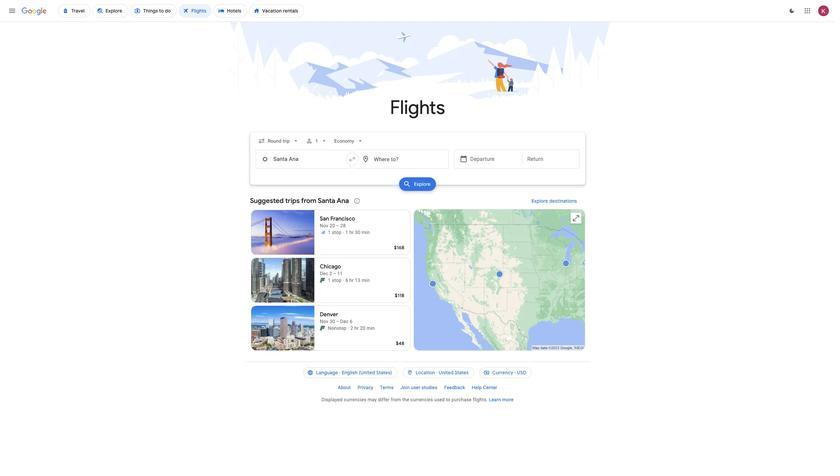 Task type: locate. For each thing, give the bounding box(es) containing it.
states
[[455, 370, 469, 376]]

english (united states)
[[342, 370, 392, 376]]

1 currencies from the left
[[344, 397, 366, 403]]

1 horizontal spatial 6
[[350, 319, 353, 325]]

2 nov from the top
[[320, 319, 328, 325]]

used
[[434, 397, 445, 403]]

1 stop
[[328, 230, 342, 235], [328, 278, 342, 283]]

$48
[[396, 341, 404, 347]]

chicago
[[320, 264, 341, 271]]

0 horizontal spatial 6
[[346, 278, 348, 283]]

1 horizontal spatial from
[[391, 397, 401, 403]]

None text field
[[255, 150, 351, 169]]

about link
[[334, 383, 354, 393]]

 image
[[343, 229, 344, 236]]

hr right 2
[[354, 326, 359, 331]]

1 horizontal spatial currencies
[[410, 397, 433, 403]]

join
[[400, 385, 410, 391]]

1 horizontal spatial explore
[[531, 198, 548, 204]]

30
[[355, 230, 361, 235]]

2
[[350, 326, 353, 331]]

join user studies
[[400, 385, 437, 391]]

2 1 stop from the top
[[328, 278, 342, 283]]

nov down the san
[[320, 223, 328, 229]]

0 horizontal spatial  image
[[343, 277, 344, 284]]

states)
[[376, 370, 392, 376]]

1 vertical spatial  image
[[348, 325, 349, 332]]

 image left 6 hr 13 min
[[343, 277, 344, 284]]

privacy
[[358, 385, 373, 391]]

1 stop for francisco
[[328, 230, 342, 235]]

united
[[439, 370, 454, 376]]

1 vertical spatial 1 stop
[[328, 278, 342, 283]]

from right "trips"
[[301, 197, 316, 205]]

1 stop down '2 – 11'
[[328, 278, 342, 283]]

1 stop from the top
[[332, 230, 342, 235]]

min
[[362, 230, 370, 235], [362, 278, 370, 283], [367, 326, 375, 331]]

suggested trips from santa ana region
[[250, 193, 585, 354]]

13
[[355, 278, 361, 283]]

0 vertical spatial 1 stop
[[328, 230, 342, 235]]

0 horizontal spatial from
[[301, 197, 316, 205]]

center
[[483, 385, 497, 391]]

0 vertical spatial explore
[[414, 181, 431, 187]]

about
[[338, 385, 351, 391]]

dec
[[320, 271, 328, 277]]

6 inside the denver nov 30 – dec 6
[[350, 319, 353, 325]]

explore destinations
[[531, 198, 577, 204]]

stop down '2 – 11'
[[332, 278, 342, 283]]

nov down denver
[[320, 319, 328, 325]]

1 stop for dec
[[328, 278, 342, 283]]

0 vertical spatial 6
[[346, 278, 348, 283]]

6 up 2
[[350, 319, 353, 325]]

currency
[[492, 370, 513, 376]]

$118
[[395, 293, 404, 299]]

2 stop from the top
[[332, 278, 342, 283]]

1 nov from the top
[[320, 223, 328, 229]]

2 vertical spatial min
[[367, 326, 375, 331]]

hr left 13
[[349, 278, 354, 283]]

0 horizontal spatial explore
[[414, 181, 431, 187]]

nov inside the denver nov 30 – dec 6
[[320, 319, 328, 325]]

20 – 28
[[330, 223, 346, 229]]

6
[[346, 278, 348, 283], [350, 319, 353, 325]]

united states
[[439, 370, 469, 376]]

terms link
[[377, 383, 397, 393]]

0 vertical spatial  image
[[343, 277, 344, 284]]

explore destinations button
[[523, 193, 585, 209]]

1 vertical spatial frontier image
[[320, 326, 325, 331]]

nov
[[320, 223, 328, 229], [320, 319, 328, 325]]

Return text field
[[527, 150, 574, 169]]

2 vertical spatial hr
[[354, 326, 359, 331]]

explore button
[[399, 178, 436, 191]]

hr left "30"
[[349, 230, 354, 235]]

currencies down privacy link
[[344, 397, 366, 403]]

studies
[[422, 385, 437, 391]]

frontier image
[[320, 278, 325, 283], [320, 326, 325, 331]]

explore left destinations
[[531, 198, 548, 204]]

suggested trips from santa ana
[[250, 197, 349, 205]]

francisco
[[330, 216, 355, 223]]

min for chicago
[[362, 278, 370, 283]]

stop for francisco
[[332, 230, 342, 235]]

min right 20
[[367, 326, 375, 331]]

ana
[[337, 197, 349, 205]]

stop
[[332, 230, 342, 235], [332, 278, 342, 283]]

help
[[472, 385, 482, 391]]

1 vertical spatial min
[[362, 278, 370, 283]]

english
[[342, 370, 358, 376]]

to
[[446, 397, 450, 403]]

stop down the 20 – 28
[[332, 230, 342, 235]]

1 frontier image from the top
[[320, 278, 325, 283]]

1 vertical spatial stop
[[332, 278, 342, 283]]

from
[[301, 197, 316, 205], [391, 397, 401, 403]]

 image left 2
[[348, 325, 349, 332]]

explore inside flight search box
[[414, 181, 431, 187]]

explore inside suggested trips from santa ana region
[[531, 198, 548, 204]]

min for denver
[[367, 326, 375, 331]]

privacy link
[[354, 383, 377, 393]]

1
[[315, 138, 318, 144], [328, 230, 331, 235], [346, 230, 348, 235], [328, 278, 331, 283]]

6 hr 13 min
[[346, 278, 370, 283]]

0 horizontal spatial currencies
[[344, 397, 366, 403]]

0 vertical spatial nov
[[320, 223, 328, 229]]

168 US dollars text field
[[394, 245, 404, 251]]

frontier image left nonstop
[[320, 326, 325, 331]]

0 vertical spatial min
[[362, 230, 370, 235]]

None field
[[255, 135, 302, 147], [332, 135, 366, 147], [255, 135, 302, 147], [332, 135, 366, 147]]

chicago dec 2 – 11
[[320, 264, 343, 277]]

hr for denver
[[354, 326, 359, 331]]

hr for san francisco
[[349, 230, 354, 235]]

hr for chicago
[[349, 278, 354, 283]]

1 vertical spatial 6
[[350, 319, 353, 325]]

1 vertical spatial explore
[[531, 198, 548, 204]]

min right "30"
[[362, 230, 370, 235]]

1 horizontal spatial  image
[[348, 325, 349, 332]]

the
[[402, 397, 409, 403]]

1 stop down the 20 – 28
[[328, 230, 342, 235]]

location
[[416, 370, 435, 376]]

1 hr 30 min
[[346, 230, 370, 235]]

min right 13
[[362, 278, 370, 283]]

frontier image for chicago
[[320, 278, 325, 283]]

1 vertical spatial hr
[[349, 278, 354, 283]]

explore down where to? text box
[[414, 181, 431, 187]]

currencies down the join user studies link
[[410, 397, 433, 403]]

0 vertical spatial frontier image
[[320, 278, 325, 283]]

1 1 stop from the top
[[328, 230, 342, 235]]

0 vertical spatial hr
[[349, 230, 354, 235]]

explore
[[414, 181, 431, 187], [531, 198, 548, 204]]

1 vertical spatial nov
[[320, 319, 328, 325]]

6 left 13
[[346, 278, 348, 283]]

change appearance image
[[784, 3, 800, 19]]

 image
[[343, 277, 344, 284], [348, 325, 349, 332]]

0 vertical spatial from
[[301, 197, 316, 205]]

hr
[[349, 230, 354, 235], [349, 278, 354, 283], [354, 326, 359, 331]]

frontier image down dec
[[320, 278, 325, 283]]

min for san francisco
[[362, 230, 370, 235]]

from left the at the bottom left
[[391, 397, 401, 403]]

0 vertical spatial stop
[[332, 230, 342, 235]]

user
[[411, 385, 420, 391]]

2 frontier image from the top
[[320, 326, 325, 331]]

currencies
[[344, 397, 366, 403], [410, 397, 433, 403]]

displayed
[[322, 397, 343, 403]]

feedback link
[[441, 383, 468, 393]]



Task type: vqa. For each thing, say whether or not it's contained in the screenshot.
bottom the stop
yes



Task type: describe. For each thing, give the bounding box(es) containing it.
may
[[368, 397, 377, 403]]

2 – 11
[[329, 271, 343, 277]]

Flight search field
[[245, 132, 590, 193]]

explore for explore
[[414, 181, 431, 187]]

denver
[[320, 312, 338, 318]]

learn
[[489, 397, 501, 403]]

more
[[502, 397, 514, 403]]

from inside region
[[301, 197, 316, 205]]

1 vertical spatial from
[[391, 397, 401, 403]]

trips
[[285, 197, 300, 205]]

help center link
[[468, 383, 501, 393]]

denver nov 30 – dec 6
[[320, 312, 353, 325]]

 image inside suggested trips from santa ana region
[[343, 229, 344, 236]]

language
[[316, 370, 338, 376]]

flights
[[390, 96, 445, 120]]

destinations
[[549, 198, 577, 204]]

nov inside san francisco nov 20 – 28
[[320, 223, 328, 229]]

20
[[360, 326, 365, 331]]

1 button
[[303, 133, 330, 149]]

 image for chicago
[[343, 277, 344, 284]]

frontier and united image
[[320, 230, 325, 235]]

stop for dec
[[332, 278, 342, 283]]

join user studies link
[[397, 383, 441, 393]]

main menu image
[[8, 7, 16, 15]]

 image for denver
[[348, 325, 349, 332]]

2 currencies from the left
[[410, 397, 433, 403]]

48 US dollars text field
[[396, 341, 404, 347]]

feedback
[[444, 385, 465, 391]]

Where to? text field
[[353, 150, 449, 169]]

san
[[320, 216, 329, 223]]

suggested
[[250, 197, 284, 205]]

help center
[[472, 385, 497, 391]]

differ
[[378, 397, 390, 403]]

$168
[[394, 245, 404, 251]]

2 hr 20 min
[[350, 326, 375, 331]]

san francisco nov 20 – 28
[[320, 216, 355, 229]]

santa
[[318, 197, 335, 205]]

explore for explore destinations
[[531, 198, 548, 204]]

Departure text field
[[470, 150, 517, 169]]

usd
[[517, 370, 527, 376]]

displayed currencies may differ from the currencies used to purchase flights. learn more
[[322, 397, 514, 403]]

flights.
[[473, 397, 488, 403]]

terms
[[380, 385, 394, 391]]

30 – dec
[[330, 319, 349, 325]]

frontier image for denver
[[320, 326, 325, 331]]

(united
[[359, 370, 375, 376]]

118 US dollars text field
[[395, 293, 404, 299]]

1 inside popup button
[[315, 138, 318, 144]]

purchase
[[452, 397, 472, 403]]

learn more link
[[489, 397, 514, 403]]

nonstop
[[328, 326, 346, 331]]



